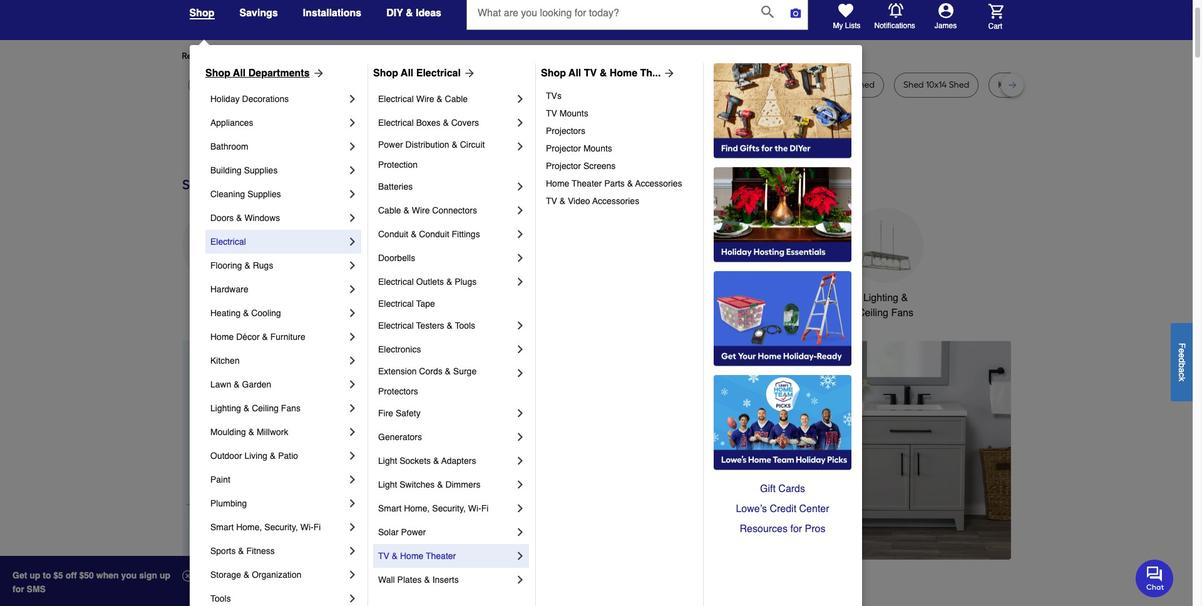 Task type: locate. For each thing, give the bounding box(es) containing it.
supplies up windows
[[248, 189, 281, 199]]

0 vertical spatial tools
[[455, 321, 476, 331]]

tv
[[584, 68, 597, 79], [546, 108, 558, 118], [546, 196, 558, 206], [378, 551, 390, 561]]

dimmers
[[446, 480, 481, 490]]

cards
[[779, 484, 806, 495]]

conduit up doorbells
[[378, 229, 409, 239]]

2 projector from the top
[[546, 161, 581, 171]]

all down recommended searches for you heading
[[569, 68, 582, 79]]

light down generators
[[378, 456, 397, 466]]

0 vertical spatial security,
[[433, 504, 466, 514]]

0 horizontal spatial shop
[[206, 68, 231, 79]]

1 vertical spatial ceiling
[[252, 403, 279, 414]]

1 horizontal spatial security,
[[433, 504, 466, 514]]

d
[[1178, 358, 1188, 363]]

fire safety link
[[378, 402, 514, 425]]

shop inside shop all tv & home th... link
[[541, 68, 566, 79]]

tv down tvs
[[546, 108, 558, 118]]

1 vertical spatial lighting & ceiling fans
[[211, 403, 301, 414]]

1 horizontal spatial tools
[[455, 321, 476, 331]]

conduit
[[378, 229, 409, 239], [419, 229, 450, 239]]

door interior
[[388, 80, 437, 90]]

accessories up tv & video accessories link
[[636, 179, 683, 189]]

bathroom inside button
[[674, 293, 718, 304]]

smart home, security, wi-fi link
[[378, 497, 514, 521], [211, 516, 346, 539]]

appliances down holiday in the left top of the page
[[211, 118, 253, 128]]

0 vertical spatial more
[[321, 51, 341, 61]]

arrow right image for shop all departments
[[310, 67, 325, 80]]

lowe's home improvement cart image
[[989, 3, 1004, 18]]

bathroom button
[[658, 208, 733, 306]]

supplies up cleaning supplies
[[244, 165, 278, 175]]

shop all tv & home th...
[[541, 68, 661, 79]]

1 vertical spatial mounts
[[584, 143, 613, 154]]

light left switches
[[378, 480, 397, 490]]

building
[[211, 165, 242, 175]]

10x14
[[927, 80, 948, 90]]

1 horizontal spatial cable
[[445, 94, 468, 104]]

chevron right image for smart home, security, wi-fi
[[346, 521, 359, 534]]

electronics link
[[378, 338, 514, 362]]

fans inside 'link'
[[281, 403, 301, 414]]

lowe's credit center
[[736, 504, 830, 515]]

all up mower
[[233, 68, 246, 79]]

0 vertical spatial smart
[[763, 293, 790, 304]]

1 horizontal spatial theater
[[572, 179, 602, 189]]

smart for smart home, security, wi-fi chevron right image
[[211, 523, 234, 533]]

chevron right image for electrical testers & tools
[[514, 320, 527, 332]]

kitchen inside button
[[469, 293, 503, 304]]

you
[[296, 51, 311, 61], [407, 51, 422, 61]]

screens
[[584, 161, 616, 171]]

1 vertical spatial security,
[[265, 523, 298, 533]]

electrical left boxes at the left
[[378, 118, 414, 128]]

lowe's home improvement notification center image
[[889, 3, 904, 18]]

recommended searches for you
[[182, 51, 311, 61]]

lowe's wishes you and your family a happy hanukkah. image
[[182, 130, 1012, 162]]

electrical boxes & covers
[[378, 118, 479, 128]]

lighting & ceiling fans button
[[849, 208, 924, 321]]

shop up toilet
[[541, 68, 566, 79]]

arrow right image left board
[[661, 67, 676, 80]]

chevron right image for electrical wire & cable
[[514, 93, 527, 105]]

decorations inside 'christmas decorations' button
[[383, 308, 437, 319]]

doorbells link
[[378, 246, 514, 270]]

power inside power distribution & circuit protection
[[378, 140, 403, 150]]

security, up the 'sports & fitness' link
[[265, 523, 298, 533]]

arrow right image right peel
[[310, 67, 325, 80]]

lawn & garden link
[[211, 373, 346, 397]]

conduit down cable & wire connectors
[[419, 229, 450, 239]]

0 horizontal spatial you
[[296, 51, 311, 61]]

home,
[[404, 504, 430, 514], [236, 523, 262, 533]]

fans
[[892, 308, 914, 319], [281, 403, 301, 414]]

& inside power distribution & circuit protection
[[452, 140, 458, 150]]

arrow right image
[[310, 67, 325, 80], [461, 67, 476, 80], [661, 67, 676, 80]]

1 horizontal spatial all
[[401, 68, 414, 79]]

1 horizontal spatial ceiling
[[858, 308, 889, 319]]

sms
[[27, 585, 46, 595]]

chevron right image for extension cords & surge protectors
[[514, 367, 527, 380]]

3 arrow right image from the left
[[661, 67, 676, 80]]

generators link
[[378, 425, 514, 449]]

0 horizontal spatial home,
[[236, 523, 262, 533]]

chevron right image for electrical boxes & covers
[[514, 117, 527, 129]]

0 vertical spatial projector
[[546, 143, 581, 154]]

chevron right image for smart home, security, wi-fi
[[514, 502, 527, 515]]

1 vertical spatial projector
[[546, 161, 581, 171]]

for up scroll to item #5 icon
[[791, 524, 803, 535]]

kitchen up lawn
[[211, 356, 240, 366]]

0 vertical spatial appliances
[[211, 118, 253, 128]]

0 vertical spatial power
[[378, 140, 403, 150]]

1 horizontal spatial shop
[[373, 68, 398, 79]]

projector down projectors
[[546, 143, 581, 154]]

shed for shed 10x14 shed
[[904, 80, 924, 90]]

0 horizontal spatial lighting
[[211, 403, 241, 414]]

tools down electrical tape link
[[455, 321, 476, 331]]

0 horizontal spatial theater
[[426, 551, 456, 561]]

1 projector from the top
[[546, 143, 581, 154]]

electrical wire & cable link
[[378, 87, 514, 111]]

smart home, security, wi-fi down light switches & dimmers
[[378, 504, 489, 514]]

projector for projector screens
[[546, 161, 581, 171]]

shop for shop all electrical
[[373, 68, 398, 79]]

kitchen down plugs
[[469, 293, 503, 304]]

cooling
[[251, 308, 281, 318]]

solar
[[378, 528, 399, 538]]

1 vertical spatial smart home, security, wi-fi
[[211, 523, 321, 533]]

cable up covers
[[445, 94, 468, 104]]

electrical outlets & plugs
[[378, 277, 477, 287]]

0 horizontal spatial fans
[[281, 403, 301, 414]]

0 horizontal spatial lighting & ceiling fans
[[211, 403, 301, 414]]

fans inside lighting & ceiling fans
[[892, 308, 914, 319]]

shop inside shop all electrical link
[[373, 68, 398, 79]]

electrical up interior
[[416, 68, 461, 79]]

1 vertical spatial appliances
[[195, 293, 244, 304]]

tv up wall
[[378, 551, 390, 561]]

ceiling inside 'link'
[[252, 403, 279, 414]]

0 vertical spatial mounts
[[560, 108, 589, 118]]

chevron right image for tv & home theater
[[514, 550, 527, 563]]

0 vertical spatial kitchen
[[469, 293, 503, 304]]

0 horizontal spatial tools
[[211, 594, 231, 604]]

0 horizontal spatial kitchen
[[211, 356, 240, 366]]

shed left outdoor
[[736, 80, 757, 90]]

to
[[43, 571, 51, 581]]

0 horizontal spatial ceiling
[[252, 403, 279, 414]]

tv left video
[[546, 196, 558, 206]]

power distribution & circuit protection
[[378, 140, 488, 170]]

sports
[[211, 546, 236, 556]]

1 horizontal spatial lighting
[[864, 293, 899, 304]]

0 vertical spatial decorations
[[242, 94, 289, 104]]

1 horizontal spatial arrow right image
[[461, 67, 476, 80]]

shop up door
[[373, 68, 398, 79]]

1 vertical spatial theater
[[426, 551, 456, 561]]

1 you from the left
[[296, 51, 311, 61]]

storage
[[795, 80, 826, 90]]

mounts up projectors
[[560, 108, 589, 118]]

1 vertical spatial home,
[[236, 523, 262, 533]]

shed right 10x14 at right
[[950, 80, 970, 90]]

2 vertical spatial smart
[[211, 523, 234, 533]]

home, up sports & fitness
[[236, 523, 262, 533]]

1 horizontal spatial fans
[[892, 308, 914, 319]]

heating & cooling
[[211, 308, 281, 318]]

2 horizontal spatial shop
[[541, 68, 566, 79]]

surge
[[454, 367, 477, 377]]

wi- down dimmers on the bottom of page
[[468, 504, 482, 514]]

electrical for electrical testers & tools
[[378, 321, 414, 331]]

2 all from the left
[[401, 68, 414, 79]]

lowe's home improvement lists image
[[839, 3, 854, 18]]

0 vertical spatial fi
[[482, 504, 489, 514]]

None search field
[[467, 0, 809, 42]]

cart
[[989, 22, 1003, 30]]

1 vertical spatial supplies
[[248, 189, 281, 199]]

0 vertical spatial light
[[378, 456, 397, 466]]

0 vertical spatial smart home, security, wi-fi
[[378, 504, 489, 514]]

tape
[[416, 299, 435, 309]]

kitchen for kitchen
[[211, 356, 240, 366]]

1 vertical spatial bathroom
[[674, 293, 718, 304]]

up right sign
[[160, 571, 170, 581]]

2 up from the left
[[160, 571, 170, 581]]

tools inside 'link'
[[455, 321, 476, 331]]

shop inside the shop all departments link
[[206, 68, 231, 79]]

1 arrow right image from the left
[[310, 67, 325, 80]]

shed right storage
[[855, 80, 875, 90]]

2 horizontal spatial arrow right image
[[661, 67, 676, 80]]

projector down projector mounts
[[546, 161, 581, 171]]

electrical up christmas
[[378, 277, 414, 287]]

holiday
[[211, 94, 240, 104]]

2 shed from the left
[[855, 80, 875, 90]]

1 vertical spatial more
[[182, 583, 224, 603]]

more suggestions for you link
[[321, 50, 432, 63]]

hardie
[[655, 80, 682, 90]]

protectors
[[378, 387, 418, 397]]

you up stick
[[296, 51, 311, 61]]

supplies
[[244, 165, 278, 175], [248, 189, 281, 199]]

smart home, security, wi-fi up fitness
[[211, 523, 321, 533]]

1 vertical spatial cable
[[378, 206, 401, 216]]

scroll to item #2 image
[[674, 537, 704, 542]]

all up door interior
[[401, 68, 414, 79]]

electrical testers & tools
[[378, 321, 476, 331]]

shop for shop all tv & home th...
[[541, 68, 566, 79]]

0 horizontal spatial all
[[233, 68, 246, 79]]

1 shed from the left
[[736, 80, 757, 90]]

1 vertical spatial light
[[378, 480, 397, 490]]

0 vertical spatial cable
[[445, 94, 468, 104]]

suggestions
[[343, 51, 392, 61]]

0 vertical spatial theater
[[572, 179, 602, 189]]

1 horizontal spatial home,
[[404, 504, 430, 514]]

chevron right image for cleaning supplies
[[346, 188, 359, 200]]

scroll to item #3 image
[[704, 537, 734, 542]]

arrow right image
[[988, 450, 1001, 463]]

lowe's
[[736, 504, 767, 515]]

doors
[[211, 213, 234, 223]]

e up b
[[1178, 353, 1188, 358]]

0 vertical spatial accessories
[[636, 179, 683, 189]]

tv & video accessories link
[[546, 192, 695, 210]]

e up d
[[1178, 348, 1188, 353]]

more down storage on the bottom left
[[182, 583, 224, 603]]

power up tv & home theater
[[401, 528, 426, 538]]

1 vertical spatial wi-
[[301, 523, 314, 533]]

power up protection
[[378, 140, 403, 150]]

0 horizontal spatial security,
[[265, 523, 298, 533]]

moulding & millwork
[[211, 427, 289, 437]]

light for light switches & dimmers
[[378, 480, 397, 490]]

home décor & furniture link
[[211, 325, 346, 349]]

for up 'departments'
[[283, 51, 294, 61]]

theater up tv & video accessories
[[572, 179, 602, 189]]

electrical for electrical boxes & covers
[[378, 118, 414, 128]]

wi- up the 'sports & fitness' link
[[301, 523, 314, 533]]

0 horizontal spatial smart home, security, wi-fi
[[211, 523, 321, 533]]

décor
[[236, 332, 260, 342]]

more
[[321, 51, 341, 61], [182, 583, 224, 603]]

0 horizontal spatial cable
[[378, 206, 401, 216]]

1 horizontal spatial smart home, security, wi-fi
[[378, 504, 489, 514]]

arrow right image inside the shop all departments link
[[310, 67, 325, 80]]

for down the get
[[13, 585, 24, 595]]

0 horizontal spatial more
[[182, 583, 224, 603]]

cable down "batteries"
[[378, 206, 401, 216]]

1 horizontal spatial kitchen
[[469, 293, 503, 304]]

tv for tv mounts
[[546, 108, 558, 118]]

1 horizontal spatial smart home, security, wi-fi link
[[378, 497, 514, 521]]

electrical up 'electronics' on the bottom left of page
[[378, 321, 414, 331]]

projector mounts
[[546, 143, 613, 154]]

wire up conduit & conduit fittings
[[412, 206, 430, 216]]

smart inside smart home button
[[763, 293, 790, 304]]

wall plates & inserts link
[[378, 568, 514, 592]]

smart home, security, wi-fi
[[378, 504, 489, 514], [211, 523, 321, 533]]

3 shop from the left
[[541, 68, 566, 79]]

1 vertical spatial kitchen
[[211, 356, 240, 366]]

2 horizontal spatial all
[[569, 68, 582, 79]]

shed left 10x14 at right
[[904, 80, 924, 90]]

security, up solar power link
[[433, 504, 466, 514]]

theater up inserts
[[426, 551, 456, 561]]

security, for the rightmost smart home, security, wi-fi link
[[433, 504, 466, 514]]

2 horizontal spatial smart
[[763, 293, 790, 304]]

outdoor
[[211, 451, 242, 461]]

2 you from the left
[[407, 51, 422, 61]]

get up to $5 off $50 when you sign up for sms
[[13, 571, 170, 595]]

light
[[378, 456, 397, 466], [378, 480, 397, 490]]

faucets
[[506, 293, 541, 304]]

decorations down peel
[[242, 94, 289, 104]]

1 all from the left
[[233, 68, 246, 79]]

0 horizontal spatial conduit
[[378, 229, 409, 239]]

appliances inside button
[[195, 293, 244, 304]]

kitchen faucets
[[469, 293, 541, 304]]

arrow left image
[[415, 450, 428, 463]]

1 shop from the left
[[206, 68, 231, 79]]

diy
[[387, 8, 403, 19]]

mounts up screens
[[584, 143, 613, 154]]

1 light from the top
[[378, 456, 397, 466]]

cleaning supplies
[[211, 189, 281, 199]]

2 light from the top
[[378, 480, 397, 490]]

decorations down christmas
[[383, 308, 437, 319]]

0 horizontal spatial up
[[30, 571, 40, 581]]

smart home, security, wi-fi link down light switches & dimmers
[[378, 497, 514, 521]]

0 horizontal spatial fi
[[314, 523, 321, 533]]

1 vertical spatial decorations
[[383, 308, 437, 319]]

accessories down parts at the top of the page
[[593, 196, 640, 206]]

more up wallpaper
[[321, 51, 341, 61]]

shop all departments
[[206, 68, 310, 79]]

accessories inside "link"
[[636, 179, 683, 189]]

electrical down door
[[378, 94, 414, 104]]

0 vertical spatial lighting & ceiling fans
[[858, 293, 914, 319]]

1 horizontal spatial more
[[321, 51, 341, 61]]

savings
[[240, 8, 278, 19]]

0 horizontal spatial smart home, security, wi-fi link
[[211, 516, 346, 539]]

2 shop from the left
[[373, 68, 398, 79]]

christmas decorations button
[[372, 208, 448, 321]]

ceiling inside button
[[858, 308, 889, 319]]

up left to
[[30, 571, 40, 581]]

1 horizontal spatial up
[[160, 571, 170, 581]]

chevron right image for heating & cooling
[[346, 307, 359, 320]]

0 horizontal spatial smart
[[211, 523, 234, 533]]

1 vertical spatial smart
[[378, 504, 402, 514]]

0 horizontal spatial arrow right image
[[310, 67, 325, 80]]

lighting
[[864, 293, 899, 304], [211, 403, 241, 414]]

chevron right image
[[346, 93, 359, 105], [514, 93, 527, 105], [514, 117, 527, 129], [514, 180, 527, 193], [514, 204, 527, 217], [346, 236, 359, 248], [514, 252, 527, 264], [346, 283, 359, 296], [346, 307, 359, 320], [514, 320, 527, 332], [346, 331, 359, 343], [514, 367, 527, 380], [346, 378, 359, 391], [514, 431, 527, 444], [346, 474, 359, 486], [514, 479, 527, 491], [346, 497, 359, 510], [514, 502, 527, 515], [514, 526, 527, 539], [346, 545, 359, 558], [514, 550, 527, 563], [346, 569, 359, 581], [346, 593, 359, 605]]

chevron right image for power distribution & circuit protection
[[514, 140, 527, 153]]

tv & home theater
[[378, 551, 456, 561]]

storage & organization link
[[211, 563, 346, 587]]

1 horizontal spatial fi
[[482, 504, 489, 514]]

home, down switches
[[404, 504, 430, 514]]

search image
[[762, 6, 774, 18]]

tv & video accessories
[[546, 196, 640, 206]]

chevron right image for fire safety
[[514, 407, 527, 420]]

1 horizontal spatial you
[[407, 51, 422, 61]]

2 arrow right image from the left
[[461, 67, 476, 80]]

windows
[[245, 213, 280, 223]]

tvs
[[546, 91, 562, 101]]

christmas
[[388, 293, 433, 304]]

fittings
[[452, 229, 480, 239]]

you up shop all electrical at left top
[[407, 51, 422, 61]]

more for more suggestions for you
[[321, 51, 341, 61]]

theater
[[572, 179, 602, 189], [426, 551, 456, 561]]

0 horizontal spatial decorations
[[242, 94, 289, 104]]

chevron right image for outdoor living & patio
[[346, 450, 359, 462]]

arrow right image inside shop all electrical link
[[461, 67, 476, 80]]

1 vertical spatial fi
[[314, 523, 321, 533]]

25 days of deals. don't miss deals every day. same-day delivery on in-stock orders placed by 2 p m. image
[[182, 341, 384, 560]]

appliances up 'heating'
[[195, 293, 244, 304]]

electrical left tape
[[378, 299, 414, 309]]

chevron right image
[[346, 117, 359, 129], [346, 140, 359, 153], [514, 140, 527, 153], [346, 164, 359, 177], [346, 188, 359, 200], [346, 212, 359, 224], [514, 228, 527, 241], [346, 259, 359, 272], [514, 276, 527, 288], [514, 343, 527, 356], [346, 355, 359, 367], [346, 402, 359, 415], [514, 407, 527, 420], [346, 426, 359, 439], [346, 450, 359, 462], [514, 455, 527, 467], [346, 521, 359, 534], [514, 574, 527, 586]]

up to 40 percent off select vanities. plus, get free local delivery on select vanities. image
[[404, 341, 1012, 560]]

electrical link
[[211, 230, 346, 254]]

light sockets & adapters link
[[378, 449, 514, 473]]

shop up the lawn mower
[[206, 68, 231, 79]]

chevron right image for electronics
[[514, 343, 527, 356]]

1 horizontal spatial lighting & ceiling fans
[[858, 293, 914, 319]]

1 horizontal spatial smart
[[378, 504, 402, 514]]

fi up the 'sports & fitness' link
[[314, 523, 321, 533]]

arrow right image for shop all tv & home th...
[[661, 67, 676, 80]]

tv down recommended searches for you heading
[[584, 68, 597, 79]]

chevron right image for paint
[[346, 474, 359, 486]]

decorations inside "holiday decorations" link
[[242, 94, 289, 104]]

fi up solar power link
[[482, 504, 489, 514]]

organization
[[252, 570, 302, 580]]

smart home, security, wi-fi link up fitness
[[211, 516, 346, 539]]

Search Query text field
[[467, 0, 752, 29]]

1 horizontal spatial bathroom
[[674, 293, 718, 304]]

solar power
[[378, 528, 426, 538]]

3 shed from the left
[[904, 80, 924, 90]]

wire down interior
[[416, 94, 434, 104]]

searches
[[244, 51, 281, 61]]

arrow right image up electrical wire & cable link
[[461, 67, 476, 80]]

& inside extension cords & surge protectors
[[445, 367, 451, 377]]

1 up from the left
[[30, 571, 40, 581]]

1 horizontal spatial decorations
[[383, 308, 437, 319]]

tools down storage on the bottom left
[[211, 594, 231, 604]]

arrow right image inside shop all tv & home th... link
[[661, 67, 676, 80]]

0 horizontal spatial bathroom
[[211, 142, 249, 152]]

c
[[1178, 373, 1188, 377]]

smart home, security, wi-fi for the rightmost smart home, security, wi-fi link
[[378, 504, 489, 514]]

1 vertical spatial fans
[[281, 403, 301, 414]]

sockets
[[400, 456, 431, 466]]

heating & cooling link
[[211, 301, 346, 325]]

kitchen link
[[211, 349, 346, 373]]

0 vertical spatial lighting
[[864, 293, 899, 304]]

electrical inside 'link'
[[378, 321, 414, 331]]

0 vertical spatial home,
[[404, 504, 430, 514]]

all for tv
[[569, 68, 582, 79]]

doors & windows link
[[211, 206, 346, 230]]

home theater parts & accessories link
[[546, 175, 695, 192]]

deals
[[279, 583, 326, 603]]

more inside recommended searches for you heading
[[321, 51, 341, 61]]

0 vertical spatial wi-
[[468, 504, 482, 514]]

diy & ideas
[[387, 8, 442, 19]]

1 horizontal spatial conduit
[[419, 229, 450, 239]]

3 all from the left
[[569, 68, 582, 79]]

0 vertical spatial supplies
[[244, 165, 278, 175]]

lighting & ceiling fans inside 'link'
[[211, 403, 301, 414]]

lowe's home team holiday picks. image
[[714, 375, 852, 471]]

0 vertical spatial ceiling
[[858, 308, 889, 319]]

0 horizontal spatial wi-
[[301, 523, 314, 533]]

gift cards
[[761, 484, 806, 495]]



Task type: vqa. For each thing, say whether or not it's contained in the screenshot.
A STAINLESS FRENCH DOOR REFRIGERATOR WITH MIDDLE STORAGE DRAWER. Image
no



Task type: describe. For each thing, give the bounding box(es) containing it.
distribution
[[406, 140, 450, 150]]

a
[[1178, 368, 1188, 373]]

switches
[[400, 480, 435, 490]]

storage & organization
[[211, 570, 302, 580]]

f e e d b a c k
[[1178, 343, 1188, 381]]

cable & wire connectors
[[378, 206, 477, 216]]

james button
[[916, 3, 976, 31]]

fi for the rightmost smart home, security, wi-fi link
[[482, 504, 489, 514]]

lawn mower
[[198, 80, 249, 90]]

electrical for electrical outlets & plugs
[[378, 277, 414, 287]]

shop 25 days of deals by category image
[[182, 174, 1012, 195]]

supplies for cleaning supplies
[[248, 189, 281, 199]]

decorations for christmas
[[383, 308, 437, 319]]

james
[[935, 21, 957, 30]]

chevron right image for electrical
[[346, 236, 359, 248]]

shed for shed
[[855, 80, 875, 90]]

lists
[[846, 21, 861, 30]]

living
[[245, 451, 268, 461]]

peel
[[278, 80, 294, 90]]

electrical up flooring
[[211, 237, 246, 247]]

& inside lighting & ceiling fans
[[902, 293, 909, 304]]

chevron right image for home décor & furniture
[[346, 331, 359, 343]]

all for departments
[[233, 68, 246, 79]]

more suggestions for you
[[321, 51, 422, 61]]

quikrete
[[592, 80, 626, 90]]

f e e d b a c k button
[[1172, 323, 1194, 401]]

sports & fitness link
[[211, 539, 346, 563]]

chevron right image for lighting & ceiling fans
[[346, 402, 359, 415]]

solar power link
[[378, 521, 514, 544]]

chevron right image for appliances
[[346, 117, 359, 129]]

more for more great deals
[[182, 583, 224, 603]]

1 e from the top
[[1178, 348, 1188, 353]]

chevron right image for tools
[[346, 593, 359, 605]]

chevron right image for light sockets & adapters
[[514, 455, 527, 467]]

$50
[[79, 571, 94, 581]]

flooring & rugs link
[[211, 254, 346, 278]]

lighting & ceiling fans link
[[211, 397, 346, 420]]

moulding
[[211, 427, 246, 437]]

tv for tv & video accessories
[[546, 196, 558, 206]]

chevron right image for hardware
[[346, 283, 359, 296]]

$5
[[53, 571, 63, 581]]

tv mounts link
[[546, 105, 695, 122]]

off
[[66, 571, 77, 581]]

get
[[13, 571, 27, 581]]

chevron right image for solar power
[[514, 526, 527, 539]]

plumbing
[[211, 499, 247, 509]]

1 vertical spatial power
[[401, 528, 426, 538]]

light for light sockets & adapters
[[378, 456, 397, 466]]

shed outdoor storage
[[736, 80, 826, 90]]

get your home holiday-ready. image
[[714, 271, 852, 367]]

all for electrical
[[401, 68, 414, 79]]

doorbells
[[378, 253, 415, 263]]

shop all departments link
[[206, 66, 325, 81]]

chevron right image for generators
[[514, 431, 527, 444]]

smart for chevron right icon for smart home, security, wi-fi
[[378, 504, 402, 514]]

projectors link
[[546, 122, 695, 140]]

cart button
[[971, 3, 1004, 31]]

fi for smart home, security, wi-fi link to the left
[[314, 523, 321, 533]]

2 e from the top
[[1178, 353, 1188, 358]]

1 horizontal spatial wi-
[[468, 504, 482, 514]]

decorations for holiday
[[242, 94, 289, 104]]

projector screens link
[[546, 157, 695, 175]]

chevron right image for lawn & garden
[[346, 378, 359, 391]]

electrical for electrical wire & cable
[[378, 94, 414, 104]]

chevron right image for conduit & conduit fittings
[[514, 228, 527, 241]]

paint link
[[211, 468, 346, 492]]

building supplies
[[211, 165, 278, 175]]

gift
[[761, 484, 776, 495]]

shed 10x14 shed
[[904, 80, 970, 90]]

home, for the rightmost smart home, security, wi-fi link
[[404, 504, 430, 514]]

1 vertical spatial wire
[[412, 206, 430, 216]]

chat invite button image
[[1137, 559, 1175, 597]]

electrical for electrical tape
[[378, 299, 414, 309]]

savings button
[[240, 2, 278, 24]]

chevron right image for plumbing
[[346, 497, 359, 510]]

chevron right image for wall plates & inserts
[[514, 574, 527, 586]]

2 conduit from the left
[[419, 229, 450, 239]]

home, for smart home, security, wi-fi link to the left
[[236, 523, 262, 533]]

kitchen for kitchen faucets
[[469, 293, 503, 304]]

when
[[96, 571, 119, 581]]

smart home button
[[753, 208, 829, 306]]

chevron right image for storage & organization
[[346, 569, 359, 581]]

hardware link
[[211, 278, 346, 301]]

home inside "link"
[[546, 179, 570, 189]]

shop button
[[190, 7, 215, 19]]

smart home, security, wi-fi for smart home, security, wi-fi link to the left
[[211, 523, 321, 533]]

lighting inside lighting & ceiling fans
[[864, 293, 899, 304]]

f
[[1178, 343, 1188, 348]]

chevron right image for batteries
[[514, 180, 527, 193]]

supplies for building supplies
[[244, 165, 278, 175]]

installations
[[303, 8, 362, 19]]

camera image
[[790, 7, 803, 19]]

chevron right image for doors & windows
[[346, 212, 359, 224]]

boxes
[[416, 118, 441, 128]]

adapters
[[442, 456, 476, 466]]

chevron right image for kitchen
[[346, 355, 359, 367]]

power distribution & circuit protection link
[[378, 135, 514, 175]]

shed for shed outdoor storage
[[736, 80, 757, 90]]

video
[[568, 196, 591, 206]]

theater inside "link"
[[572, 179, 602, 189]]

lighting & ceiling fans inside button
[[858, 293, 914, 319]]

scroll to item #5 image
[[767, 537, 797, 542]]

extension cords & surge protectors link
[[378, 362, 514, 402]]

you for recommended searches for you
[[296, 51, 311, 61]]

0 vertical spatial wire
[[416, 94, 434, 104]]

projector screens
[[546, 161, 616, 171]]

4 shed from the left
[[950, 80, 970, 90]]

projector for projector mounts
[[546, 143, 581, 154]]

flooring & rugs
[[211, 261, 273, 271]]

chevron right image for sports & fitness
[[346, 545, 359, 558]]

christmas decorations
[[383, 293, 437, 319]]

refrigerator
[[466, 80, 514, 90]]

lowe's credit center link
[[714, 499, 852, 519]]

for inside 'link'
[[791, 524, 803, 535]]

chevron right image for doorbells
[[514, 252, 527, 264]]

sports & fitness
[[211, 546, 275, 556]]

chevron right image for moulding & millwork
[[346, 426, 359, 439]]

home inside button
[[792, 293, 819, 304]]

storage
[[211, 570, 241, 580]]

stick
[[296, 80, 315, 90]]

chevron right image for light switches & dimmers
[[514, 479, 527, 491]]

inserts
[[433, 575, 459, 585]]

heating
[[211, 308, 241, 318]]

projector mounts link
[[546, 140, 695, 157]]

wall
[[378, 575, 395, 585]]

notifications
[[875, 21, 916, 30]]

find gifts for the diyer. image
[[714, 63, 852, 159]]

recommended searches for you heading
[[182, 50, 1012, 63]]

for inside get up to $5 off $50 when you sign up for sms
[[13, 585, 24, 595]]

shop all tv & home th... link
[[541, 66, 676, 81]]

protection
[[378, 160, 418, 170]]

hardie board
[[655, 80, 708, 90]]

extension
[[378, 367, 417, 377]]

shop for shop all departments
[[206, 68, 231, 79]]

holiday hosting essentials. image
[[714, 167, 852, 263]]

chevron right image for cable & wire connectors
[[514, 204, 527, 217]]

scroll to item #4 element
[[734, 536, 767, 544]]

lawn
[[211, 380, 231, 390]]

interior
[[409, 80, 437, 90]]

lighting inside 'link'
[[211, 403, 241, 414]]

tvs link
[[546, 87, 695, 105]]

mounts for projector mounts
[[584, 143, 613, 154]]

chevron right image for electrical outlets & plugs
[[514, 276, 527, 288]]

1 conduit from the left
[[378, 229, 409, 239]]

arrow right image for shop all electrical
[[461, 67, 476, 80]]

chevron right image for bathroom
[[346, 140, 359, 153]]

chevron right image for flooring & rugs
[[346, 259, 359, 272]]

lawn & garden
[[211, 380, 271, 390]]

mower
[[222, 80, 249, 90]]

kobalt
[[999, 80, 1025, 90]]

for up shop all electrical at left top
[[394, 51, 405, 61]]

chevron right image for building supplies
[[346, 164, 359, 177]]

1 vertical spatial accessories
[[593, 196, 640, 206]]

security, for smart home, security, wi-fi link to the left
[[265, 523, 298, 533]]

mounts for tv mounts
[[560, 108, 589, 118]]

you for more suggestions for you
[[407, 51, 422, 61]]

ideas
[[416, 8, 442, 19]]

electrical tape
[[378, 299, 435, 309]]

chevron right image for holiday decorations
[[346, 93, 359, 105]]

tv for tv & home theater
[[378, 551, 390, 561]]

tv & home theater link
[[378, 544, 514, 568]]

toilet
[[543, 80, 563, 90]]

departments
[[249, 68, 310, 79]]

great
[[229, 583, 275, 603]]

light switches & dimmers link
[[378, 473, 514, 497]]

tv mounts
[[546, 108, 589, 118]]

1 vertical spatial tools
[[211, 594, 231, 604]]

shop
[[190, 8, 215, 19]]



